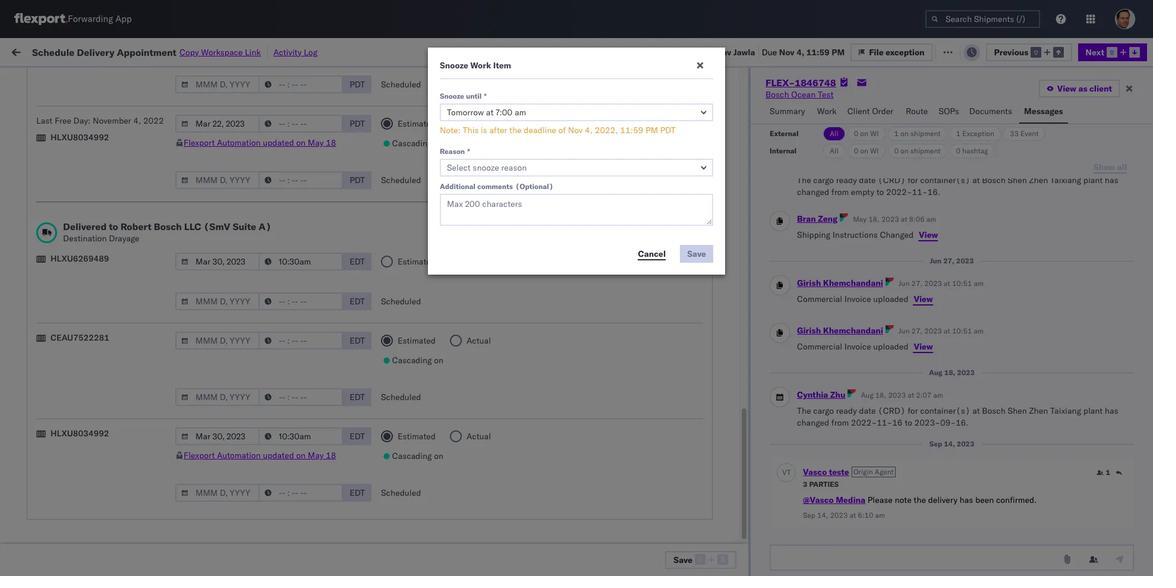 Task type: describe. For each thing, give the bounding box(es) containing it.
1 schedule pickup from rotterdam, netherlands button from the top
[[27, 426, 181, 451]]

Tomorrow at 7:00 am text field
[[440, 103, 714, 121]]

5 ceau7522281, from the top
[[782, 250, 843, 260]]

2 5:30 pm pst, jan 30, 2023 from the top
[[204, 538, 310, 549]]

(crd) for 16
[[878, 406, 906, 416]]

6 schedule pickup from los angeles, ca button from the top
[[27, 458, 174, 471]]

1 5:30 pm pst, jan 30, 2023 from the top
[[204, 512, 310, 522]]

save button
[[666, 551, 737, 569]]

2 2130384 from the top
[[725, 538, 761, 549]]

appointment for 11:59 pm pdt, nov 4, 2022
[[97, 145, 146, 156]]

additional comments (optional)
[[440, 182, 554, 191]]

1 maeu9408431 from the top
[[864, 407, 924, 418]]

1 2130387 from the top
[[725, 407, 761, 418]]

progress
[[186, 73, 216, 82]]

1 horizontal spatial sep
[[930, 439, 943, 448]]

cynthia zhu
[[798, 390, 846, 400]]

changed for the cargo ready date (crd) for container(s)  at bosch shen zhen taixiang plant has changed from empty to 2022-11-16.
[[798, 187, 830, 197]]

bosch inside the cargo ready date (crd) for container(s)  at bosch shen zhen taixiang plant has changed from empty to 2022-11-16.
[[983, 175, 1006, 186]]

schedule delivery appointment button for 5:30 pm pst, jan 30, 2023
[[27, 511, 146, 524]]

all button for internal
[[824, 144, 845, 158]]

delivery for 5:30 pm pst, jan 30, 2023
[[65, 511, 95, 522]]

schedule delivery appointment for 5:30 pm pst, jan 30, 2023
[[27, 511, 146, 522]]

gaurav for ceau7522281, hlxu6269489, hlxu8034992
[[1023, 172, 1050, 182]]

cynthia
[[798, 390, 829, 400]]

2 scheduled from the top
[[381, 175, 421, 186]]

cancel
[[638, 248, 666, 259]]

2 account from the top
[[614, 538, 645, 549]]

may for edt
[[308, 450, 324, 461]]

0 vertical spatial gaurav
[[703, 47, 732, 57]]

1 2130384 from the top
[[725, 512, 761, 522]]

2 zimu3048342 from the top
[[864, 538, 921, 549]]

2 2130387 from the top
[[725, 433, 761, 444]]

messages button
[[1020, 101, 1069, 124]]

@vasco medina please note the delivery has been confirmed. sep 14, 2023 at 6:10 am
[[803, 495, 1037, 520]]

view for view button associated with bran zeng button
[[919, 230, 939, 240]]

4:00 pm pst, dec 23, 2022
[[204, 329, 312, 339]]

cascading on for edt
[[392, 451, 444, 461]]

2 5:30 from the top
[[204, 538, 222, 549]]

vasco teste origin agent
[[803, 467, 894, 478]]

in
[[178, 73, 185, 82]]

1 girish khemchandani button from the top
[[798, 278, 884, 288]]

18, for 2023
[[876, 391, 887, 400]]

consignee button
[[547, 95, 662, 106]]

1 horizontal spatial file
[[950, 46, 965, 57]]

due nov 4, 11:59 pm
[[762, 47, 845, 57]]

1 horizontal spatial exception
[[967, 46, 1006, 57]]

all for external
[[830, 129, 839, 138]]

dec for 23,
[[259, 329, 275, 339]]

6 ocean fcl from the top
[[388, 250, 429, 261]]

1 mmm d, yyyy text field from the top
[[175, 171, 260, 189]]

message
[[160, 46, 194, 57]]

teste
[[829, 467, 850, 478]]

confirm for confirm delivery
[[27, 354, 58, 365]]

activity log button
[[274, 45, 318, 59]]

blocked,
[[146, 73, 176, 82]]

6 edt from the top
[[350, 488, 365, 498]]

delivery for 8:30 pm pst, jan 23, 2023
[[65, 406, 95, 417]]

workspace
[[201, 47, 243, 57]]

12 ocean fcl from the top
[[388, 433, 429, 444]]

summary
[[770, 106, 806, 117]]

estimated for ceau7522281
[[398, 335, 436, 346]]

14 fcl from the top
[[414, 486, 429, 496]]

taixiang for the cargo ready date (crd) for container(s)  at bosch shen zhen taixiang plant has changed from 2022-11-16 to 2023-09-16.
[[1051, 406, 1082, 416]]

view button for bran zeng button
[[919, 229, 939, 241]]

schedule delivery appointment for 11:59 pm pdt, nov 4, 2022
[[27, 145, 146, 156]]

schedule delivery appointment link for 11:59 pm pdt, nov 4, 2022
[[27, 144, 146, 156]]

bosch inside the cargo ready date (crd) for container(s)  at bosch shen zhen taixiang plant has changed from 2022-11-16 to 2023-09-16.
[[983, 406, 1006, 416]]

been
[[976, 495, 994, 505]]

0 left hashtag
[[957, 146, 961, 155]]

11:59 pm pdt, nov 4, 2022 for fourth schedule pickup from los angeles, ca button from the bottom
[[204, 224, 313, 235]]

2 mmm d, yyyy text field from the top
[[175, 115, 260, 133]]

2 uploaded from the top
[[874, 341, 909, 352]]

3 actual from the top
[[467, 431, 491, 442]]

for for the cargo ready date (crd) for container(s)  at bosch shen zhen taixiang plant has changed from empty to 2022-11-16.
[[908, 175, 919, 186]]

mode button
[[382, 95, 453, 106]]

view button for second 'girish khemchandani' button from the bottom of the page
[[914, 293, 934, 305]]

forwarding app
[[68, 13, 132, 25]]

log
[[304, 47, 318, 57]]

0 down ymluw236679313
[[895, 146, 899, 155]]

3 clearance from the top
[[92, 485, 130, 496]]

11- inside the cargo ready date (crd) for container(s)  at bosch shen zhen taixiang plant has changed from empty to 2022-11-16.
[[913, 187, 928, 197]]

1 mmm d, yyyy text field from the top
[[175, 76, 260, 93]]

2 flex-2130387 from the top
[[699, 433, 761, 444]]

1 vertical spatial jun
[[899, 279, 910, 288]]

no
[[281, 73, 291, 82]]

schedule pickup from los angeles, ca link for 2nd schedule pickup from los angeles, ca button from the top
[[27, 197, 174, 208]]

view as client
[[1058, 83, 1113, 94]]

8:06
[[910, 215, 925, 224]]

3 integration from the top
[[553, 564, 594, 575]]

2 edt from the top
[[350, 296, 365, 307]]

please
[[868, 495, 893, 505]]

4 gvcu5265864 from the top
[[782, 564, 840, 574]]

scheduled for ceau7522281
[[381, 392, 421, 403]]

flex-1846748 link
[[766, 77, 837, 89]]

activity log
[[274, 47, 318, 57]]

1 5:30 from the top
[[204, 512, 222, 522]]

a)
[[259, 221, 272, 233]]

automation for edt
[[217, 450, 261, 461]]

3 upload from the top
[[27, 485, 54, 496]]

4 ceau7522281, hlxu6269489, hlxu8034992 from the top
[[782, 224, 966, 234]]

0 horizontal spatial file
[[870, 47, 884, 57]]

khemchandani for 2nd 'girish khemchandani' button from the top
[[823, 325, 884, 336]]

760 at risk
[[219, 46, 260, 57]]

1 vertical spatial *
[[468, 147, 470, 156]]

confirm pickup from los angeles, ca link
[[27, 327, 169, 339]]

2 abcdefg78456546 from the top
[[864, 302, 944, 313]]

0 vertical spatial origin
[[1105, 407, 1128, 418]]

free
[[55, 115, 71, 126]]

workitem button
[[7, 95, 185, 106]]

pickup inside button
[[60, 328, 86, 339]]

app
[[115, 13, 132, 25]]

schedule pickup from los angeles, ca for 4th schedule pickup from los angeles, ca button from the top
[[27, 276, 174, 286]]

internal
[[770, 146, 797, 155]]

aug 18, 2023 at 2:07 am
[[861, 391, 944, 400]]

upload customs clearance documents link for 12:00 am pdt, aug 19, 2022
[[27, 118, 175, 130]]

0 vertical spatial flexport
[[470, 119, 501, 130]]

1 flex-2130387 from the top
[[699, 407, 761, 418]]

link
[[245, 47, 261, 57]]

11:00 pm pst, nov 8, 2022
[[204, 250, 312, 261]]

2 hlxu6269489, from the top
[[845, 171, 906, 182]]

girish khemchandani for second 'girish khemchandani' button from the bottom of the page
[[798, 278, 884, 288]]

scheduled for hlxu6269489
[[381, 296, 421, 307]]

1 vertical spatial may
[[853, 215, 867, 224]]

ready for empty
[[837, 175, 857, 186]]

after
[[490, 125, 508, 136]]

girish khemchandani for 2nd 'girish khemchandani' button from the top
[[798, 325, 884, 336]]

2 cascading on from the top
[[392, 355, 444, 366]]

invoice for 2nd 'girish khemchandani' button from the top
[[845, 341, 872, 352]]

ca for 5th schedule pickup from los angeles, ca button from the top
[[162, 380, 174, 391]]

note: this is after the deadline of nov 4, 2022, 11:59 pm pdt
[[440, 125, 676, 136]]

operator
[[1023, 97, 1052, 106]]

abcd1234560
[[782, 459, 840, 470]]

work inside button
[[818, 106, 837, 117]]

msdu7304509
[[782, 381, 842, 391]]

4 ocean fcl from the top
[[388, 198, 429, 208]]

flex-1893174
[[699, 381, 761, 392]]

4 hlxu6269489, from the top
[[845, 224, 906, 234]]

0 vertical spatial for
[[114, 73, 124, 82]]

sep 14, 2023
[[930, 439, 975, 448]]

workitem
[[13, 97, 44, 106]]

cascading for edt
[[392, 451, 432, 461]]

schedule delivery appointment button for 11:59 pm pst, dec 13, 2022
[[27, 301, 146, 314]]

schedule delivery appointment button for 11:59 pm pdt, nov 4, 2022
[[27, 144, 146, 157]]

7 fcl from the top
[[414, 276, 429, 287]]

schedule delivery appointment copy workspace link
[[32, 46, 261, 58]]

1893174
[[725, 381, 761, 392]]

summary button
[[765, 101, 813, 124]]

8,
[[282, 250, 289, 261]]

v t
[[783, 468, 791, 477]]

3 upload customs clearance documents link from the top
[[27, 484, 175, 496]]

to inside delivered to robert bosch llc (smv suite a) destination drayage
[[109, 221, 118, 233]]

3 abcdefg78456546 from the top
[[864, 329, 944, 339]]

0 horizontal spatial file exception
[[870, 47, 925, 57]]

cascading for pdt
[[392, 138, 432, 149]]

0 vertical spatial 14,
[[944, 439, 956, 448]]

@vasco
[[803, 495, 834, 505]]

fcl for 8:30 pm pst, jan 23, 2023's schedule delivery appointment "button"
[[414, 407, 429, 418]]

track
[[303, 46, 323, 57]]

work
[[34, 43, 65, 60]]

2 girish khemchandani button from the top
[[798, 325, 884, 336]]

1 integration from the top
[[553, 512, 594, 522]]

4 abcdefg78456546 from the top
[[864, 355, 944, 365]]

risk
[[246, 46, 260, 57]]

1 horizontal spatial file exception
[[950, 46, 1006, 57]]

at down jun 27, 2023
[[944, 279, 951, 288]]

gaurav for caiu7969337
[[1023, 119, 1050, 130]]

2 schedule pickup from rotterdam, netherlands button from the top
[[27, 531, 181, 556]]

16 ocean fcl from the top
[[388, 538, 429, 549]]

3 integration test account - karl lagerfeld from the top
[[553, 564, 708, 575]]

4 schedule pickup from los angeles, ca button from the top
[[27, 275, 174, 288]]

2022- inside the cargo ready date (crd) for container(s)  at bosch shen zhen taixiang plant has changed from empty to 2022-11-16.
[[887, 187, 913, 197]]

4 ceau7522281, from the top
[[782, 224, 843, 234]]

reason *
[[440, 147, 470, 156]]

schedule pickup from los angeles, ca link for first schedule pickup from los angeles, ca button from the bottom of the page
[[27, 458, 174, 470]]

3 8:30 from the top
[[204, 486, 222, 496]]

1 30, from the top
[[274, 512, 287, 522]]

at up the aug 18, 2023
[[944, 326, 951, 335]]

shipment for 1 on shipment
[[911, 129, 941, 138]]

forwarding
[[68, 13, 113, 25]]

wi for 0
[[871, 146, 879, 155]]

schedule pickup from los angeles, ca link for 4th schedule pickup from los angeles, ca button from the top
[[27, 275, 174, 287]]

has inside @vasco medina please note the delivery has been confirmed. sep 14, 2023 at 6:10 am
[[960, 495, 974, 505]]

pst, for 11:00 pm pst, nov 8, 2022 upload customs clearance documents button
[[244, 250, 262, 261]]

760
[[219, 46, 235, 57]]

4 mmm d, yyyy text field from the top
[[175, 484, 260, 502]]

0 vertical spatial 27,
[[944, 256, 955, 265]]

3 flex-2130387 from the top
[[699, 486, 761, 496]]

ca for first schedule pickup from los angeles, ca button from the bottom of the page
[[162, 459, 174, 470]]

5 mmm d, yyyy text field from the top
[[175, 428, 260, 445]]

0 horizontal spatial exception
[[886, 47, 925, 57]]

client
[[1090, 83, 1113, 94]]

5 schedule pickup from los angeles, ca button from the top
[[27, 380, 174, 393]]

2 nyku9743990 from the top
[[782, 538, 840, 548]]

0 vertical spatial *
[[484, 92, 487, 101]]

last free day: november 4, 2022
[[36, 115, 164, 126]]

bran zeng
[[798, 213, 838, 224]]

schedule delivery appointment for 11:59 pm pst, dec 13, 2022
[[27, 302, 146, 313]]

confirmed.
[[997, 495, 1037, 505]]

schedule pickup from los angeles, ca for fourth schedule pickup from los angeles, ca button from the bottom
[[27, 223, 174, 234]]

sops button
[[934, 101, 965, 124]]

1 vertical spatial consignee
[[528, 119, 568, 130]]

1 vertical spatial 18,
[[945, 368, 956, 377]]

0 vertical spatial aug
[[266, 119, 281, 130]]

resize handle column header for the 'mbl/mawb numbers' button
[[1003, 92, 1017, 576]]

3 schedule pickup from los angeles, ca button from the top
[[27, 223, 174, 236]]

at left link
[[237, 46, 244, 57]]

2 vertical spatial jun
[[899, 326, 910, 335]]

2 ceau7522281, hlxu6269489, hlxu8034992 from the top
[[782, 171, 966, 182]]

from inside the cargo ready date (crd) for container(s)  at bosch shen zhen taixiang plant has changed from 2022-11-16 to 2023-09-16.
[[832, 417, 849, 428]]

agent inside vasco teste origin agent
[[875, 467, 894, 476]]

flexport automation updated on may 18 button for edt
[[184, 450, 336, 461]]

1 schedule pickup from los angeles, ca button from the top
[[27, 170, 174, 183]]

8:30 pm pst, jan 23, 2023 for schedule pickup from rotterdam, netherlands
[[204, 433, 310, 444]]

at left "8:06"
[[901, 215, 908, 224]]

gaurav jawla for test123456
[[1023, 172, 1072, 182]]

3 parties
[[803, 480, 839, 489]]

to inside the cargo ready date (crd) for container(s)  at bosch shen zhen taixiang plant has changed from 2022-11-16 to 2023-09-16.
[[905, 417, 913, 428]]

3 ocean fcl from the top
[[388, 172, 429, 182]]

11 ocean fcl from the top
[[388, 407, 429, 418]]

4 flex-2130387 from the top
[[699, 564, 761, 575]]

this
[[463, 125, 479, 136]]

0 down client order button
[[854, 146, 859, 155]]

2 integration from the top
[[553, 538, 594, 549]]

girish for 2nd 'girish khemchandani' button from the top
[[798, 325, 821, 336]]

plant for the cargo ready date (crd) for container(s)  at bosch shen zhen taixiang plant has changed from empty to 2022-11-16.
[[1084, 175, 1103, 186]]

updated for edt
[[263, 450, 294, 461]]

of
[[559, 125, 566, 136]]

fcl for schedule delivery appointment "button" related to 11:59 pm pdt, nov 4, 2022
[[414, 145, 429, 156]]

1 estimated from the top
[[398, 118, 436, 129]]

2023 inside @vasco medina please note the delivery has been confirmed. sep 14, 2023 at 6:10 am
[[831, 511, 848, 520]]

13,
[[282, 302, 295, 313]]

3 hlxu6269489, from the top
[[845, 197, 906, 208]]

19,
[[283, 119, 296, 130]]

until
[[466, 92, 482, 101]]

event
[[1021, 129, 1039, 138]]

sep inside @vasco medina please note the delivery has been confirmed. sep 14, 2023 at 6:10 am
[[803, 511, 816, 520]]

snooze for until
[[440, 92, 464, 101]]

1 vertical spatial --
[[864, 459, 874, 470]]

updated for pdt
[[263, 137, 294, 148]]

0 on shipment
[[895, 146, 941, 155]]

1 ceau7522281, from the top
[[782, 145, 843, 156]]

rotterdam, for first schedule pickup from rotterdam, netherlands link from the bottom of the page
[[112, 531, 154, 542]]

pst, for first schedule pickup from los angeles, ca button from the bottom of the page
[[244, 459, 262, 470]]

4 1889466 from the top
[[725, 355, 761, 365]]

from for 4th schedule pickup from los angeles, ca button from the top schedule pickup from los angeles, ca link
[[93, 276, 110, 286]]

1 schedule pickup from rotterdam, netherlands link from the top
[[27, 426, 181, 450]]

copy
[[180, 47, 199, 57]]

cargo for the cargo ready date (crd) for container(s)  at bosch shen zhen taixiang plant has changed from empty to 2022-11-16.
[[814, 175, 834, 186]]

9 ocean fcl from the top
[[388, 329, 429, 339]]

lhuu7894563, uetu5238478 for 4:00 pm pst, dec 23, 2022
[[782, 328, 903, 339]]

resize handle column header for client name button
[[533, 92, 547, 576]]

day:
[[74, 115, 91, 126]]

jaehyung
[[1023, 407, 1058, 418]]

container numbers button
[[776, 90, 846, 111]]

2 1889466 from the top
[[725, 302, 761, 313]]

ymluw236679313
[[864, 119, 941, 130]]

2 ceau7522281, from the top
[[782, 171, 843, 182]]

-- : -- -- text field for 2nd mmm d, yyyy text box
[[259, 115, 343, 133]]

bran
[[798, 213, 816, 224]]

origin inside vasco teste origin agent
[[854, 467, 873, 476]]

mode
[[388, 97, 406, 106]]

angeles, for fourth schedule pickup from los angeles, ca button from the bottom
[[128, 223, 160, 234]]

snooze left mode
[[343, 97, 367, 106]]

snooze until *
[[440, 92, 487, 101]]

1 gvcu5265864 from the top
[[782, 407, 840, 417]]

15 ocean fcl from the top
[[388, 512, 429, 522]]

Search Shipments (/) text field
[[926, 10, 1041, 28]]

2 gvcu5265864 from the top
[[782, 433, 840, 444]]

3 gvcu5265864 from the top
[[782, 485, 840, 496]]

scheduled for hlxu8034992
[[381, 488, 421, 498]]

resize handle column header for deadline button
[[323, 92, 337, 576]]

test123456 for 2nd schedule pickup from los angeles, ca button from the top
[[864, 198, 914, 208]]

1 integration test account - karl lagerfeld from the top
[[553, 512, 708, 522]]

1 scheduled from the top
[[381, 79, 421, 90]]

10 fcl from the top
[[414, 355, 429, 365]]

1 karl from the top
[[655, 512, 670, 522]]

0 vertical spatial agent
[[1130, 407, 1152, 418]]

at left '2:07'
[[908, 391, 915, 400]]

2 30, from the top
[[274, 538, 287, 549]]

2 karl from the top
[[655, 538, 670, 549]]

at inside @vasco medina please note the delivery has been confirmed. sep 14, 2023 at 6:10 am
[[850, 511, 856, 520]]

numbers for mbl/mawb numbers
[[907, 97, 937, 106]]

18, for ready
[[869, 215, 880, 224]]

ready for work, blocked, in progress
[[91, 73, 216, 82]]

flex
[[680, 97, 693, 106]]

11:59 pm pdt, nov 4, 2022 for 6th schedule pickup from los angeles, ca button from the bottom of the page
[[204, 172, 313, 182]]

schedule pickup from los angeles, ca link for 5th schedule pickup from los angeles, ca button from the top
[[27, 380, 174, 392]]

from for schedule pickup from los angeles, ca link corresponding to 2nd schedule pickup from los angeles, ca button from the top
[[93, 197, 110, 208]]

0 vertical spatial jun
[[930, 256, 942, 265]]

3 resize handle column header from the left
[[368, 92, 382, 576]]



Task type: vqa. For each thing, say whether or not it's contained in the screenshot.


Task type: locate. For each thing, give the bounding box(es) containing it.
1 vertical spatial 23,
[[274, 407, 287, 418]]

1 vertical spatial girish khemchandani button
[[798, 325, 884, 336]]

10:51
[[953, 279, 973, 288], [953, 326, 973, 335]]

ca for 4th schedule pickup from los angeles, ca button from the top
[[162, 276, 174, 286]]

1 vertical spatial cascading on
[[392, 355, 444, 366]]

date for 2022-
[[860, 406, 876, 416]]

2:07
[[916, 391, 932, 400]]

origin right choi
[[1105, 407, 1128, 418]]

Max 200 characters text field
[[440, 194, 714, 226]]

13 ocean fcl from the top
[[388, 459, 429, 470]]

the cargo ready date (crd) for container(s)  at bosch shen zhen taixiang plant has changed from 2022-11-16 to 2023-09-16.
[[798, 406, 1119, 428]]

flex id button
[[674, 95, 764, 106]]

-- : -- -- text field up 13,
[[259, 253, 343, 271]]

9 fcl from the top
[[414, 329, 429, 339]]

2 integration test account - karl lagerfeld from the top
[[553, 538, 708, 549]]

cascading on
[[392, 138, 444, 149], [392, 355, 444, 366], [392, 451, 444, 461]]

plant inside the cargo ready date (crd) for container(s)  at bosch shen zhen taixiang plant has changed from empty to 2022-11-16.
[[1084, 175, 1103, 186]]

5:30
[[204, 512, 222, 522], [204, 538, 222, 549]]

0 vertical spatial date
[[860, 175, 876, 186]]

0 vertical spatial customs
[[57, 119, 90, 129]]

commercial for 2nd 'girish khemchandani' button from the top
[[798, 341, 843, 352]]

upload customs clearance documents button for 12:00 am pdt, aug 19, 2022
[[27, 118, 175, 131]]

-- : -- -- text field down deadline button
[[259, 115, 343, 133]]

0 vertical spatial --
[[553, 119, 563, 130]]

estimated for hlxu6269489
[[398, 256, 436, 267]]

my
[[12, 43, 31, 60]]

uetu5238478
[[845, 276, 903, 287], [845, 302, 903, 313], [845, 328, 903, 339]]

1 11:59 pm pdt, nov 4, 2022 from the top
[[204, 145, 313, 156]]

flex-2130387 right save
[[699, 564, 761, 575]]

5 resize handle column header from the left
[[533, 92, 547, 576]]

0 vertical spatial jun 27, 2023 at 10:51 am
[[899, 279, 984, 288]]

1846748
[[795, 77, 837, 89], [725, 145, 761, 156], [725, 172, 761, 182], [725, 198, 761, 208], [725, 224, 761, 235], [725, 250, 761, 261]]

uploaded
[[874, 294, 909, 304], [874, 341, 909, 352]]

confirm
[[27, 328, 58, 339], [27, 354, 58, 365]]

confirm up confirm delivery
[[27, 328, 58, 339]]

1 cascading on from the top
[[392, 138, 444, 149]]

(crd) up "may 18, 2023 at 8:06 am"
[[878, 175, 906, 186]]

view up the aug 18, 2023
[[914, 341, 933, 352]]

1 vertical spatial gaurav
[[1023, 119, 1050, 130]]

6 fcl from the top
[[414, 250, 429, 261]]

* right until
[[484, 92, 487, 101]]

-- : -- -- text field up 24, at the left
[[259, 428, 343, 445]]

1 edt from the top
[[350, 256, 365, 267]]

estimated for hlxu8034992
[[398, 431, 436, 442]]

numbers inside the 'mbl/mawb numbers' button
[[907, 97, 937, 106]]

1 vertical spatial lhuu7894563,
[[782, 302, 843, 313]]

wi down ymluw236679313
[[871, 146, 879, 155]]

am for view button for second 'girish khemchandani' button from the bottom of the page
[[974, 279, 984, 288]]

2 vertical spatial upload customs clearance documents
[[27, 485, 175, 496]]

1 vertical spatial invoice
[[845, 341, 872, 352]]

fcl for 2nd schedule pickup from los angeles, ca button from the top
[[414, 198, 429, 208]]

5 fcl from the top
[[414, 224, 429, 235]]

at
[[237, 46, 244, 57], [973, 175, 980, 186], [901, 215, 908, 224], [944, 279, 951, 288], [944, 326, 951, 335], [908, 391, 915, 400], [973, 406, 980, 416], [850, 511, 856, 520]]

1662119
[[725, 459, 761, 470]]

hashtag
[[963, 146, 989, 155]]

1 vertical spatial netherlands
[[27, 543, 74, 554]]

0 vertical spatial lhuu7894563, uetu5238478
[[782, 276, 903, 287]]

bosch ocean test link
[[766, 89, 834, 101]]

client order
[[848, 106, 894, 117]]

1 10:51 from the top
[[953, 279, 973, 288]]

fcl
[[414, 119, 429, 130], [414, 145, 429, 156], [414, 172, 429, 182], [414, 198, 429, 208], [414, 224, 429, 235], [414, 250, 429, 261], [414, 276, 429, 287], [414, 302, 429, 313], [414, 329, 429, 339], [414, 355, 429, 365], [414, 407, 429, 418], [414, 433, 429, 444], [414, 459, 429, 470], [414, 486, 429, 496], [414, 512, 429, 522], [414, 538, 429, 549]]

flex-2130387 down flex-1893174
[[699, 407, 761, 418]]

2 cargo from the top
[[814, 406, 834, 416]]

lhuu7894563, uetu5238478 for 11:59 pm pst, dec 13, 2022
[[782, 302, 903, 313]]

confirm inside button
[[27, 354, 58, 365]]

jun down changed
[[899, 279, 910, 288]]

clearance for 12:00 am pdt, aug 19, 2022
[[92, 119, 130, 129]]

plant inside the cargo ready date (crd) for container(s)  at bosch shen zhen taixiang plant has changed from 2022-11-16 to 2023-09-16.
[[1084, 406, 1103, 416]]

view inside view as client button
[[1058, 83, 1077, 94]]

dec down 11:59 pm pst, dec 13, 2022
[[259, 329, 275, 339]]

0 vertical spatial consignee
[[553, 97, 587, 106]]

1 the from the top
[[798, 175, 812, 186]]

11- inside the cargo ready date (crd) for container(s)  at bosch shen zhen taixiang plant has changed from 2022-11-16 to 2023-09-16.
[[877, 417, 893, 428]]

shipment up the 0 on shipment
[[911, 129, 941, 138]]

route button
[[902, 101, 934, 124]]

(0)
[[194, 46, 209, 57]]

3 uetu5238478 from the top
[[845, 328, 903, 339]]

has for the cargo ready date (crd) for container(s)  at bosch shen zhen taixiang plant has changed from empty to 2022-11-16.
[[1105, 175, 1119, 186]]

from for 5th schedule pickup from los angeles, ca button from the top's schedule pickup from los angeles, ca link
[[93, 380, 110, 391]]

0 vertical spatial 10:51
[[953, 279, 973, 288]]

shen left choi
[[1008, 406, 1028, 416]]

2 vertical spatial 27,
[[912, 326, 923, 335]]

1 vertical spatial flexport
[[184, 137, 215, 148]]

0 vertical spatial lhuu7894563,
[[782, 276, 843, 287]]

changed for the cargo ready date (crd) for container(s)  at bosch shen zhen taixiang plant has changed from 2022-11-16 to 2023-09-16.
[[798, 417, 830, 428]]

aug right the zhu on the bottom of page
[[861, 391, 874, 400]]

rotterdam, for second schedule pickup from rotterdam, netherlands link from the bottom
[[112, 427, 154, 437]]

date inside the cargo ready date (crd) for container(s)  at bosch shen zhen taixiang plant has changed from 2022-11-16 to 2023-09-16.
[[860, 406, 876, 416]]

at left 6:10
[[850, 511, 856, 520]]

numbers inside container numbers
[[782, 102, 811, 111]]

1 hlxu6269489, from the top
[[845, 145, 906, 156]]

container(s) inside the cargo ready date (crd) for container(s)  at bosch shen zhen taixiang plant has changed from 2022-11-16 to 2023-09-16.
[[921, 406, 971, 416]]

to right 16
[[905, 417, 913, 428]]

1 vertical spatial ready
[[837, 406, 857, 416]]

ready up "empty"
[[837, 175, 857, 186]]

0 vertical spatial the
[[798, 175, 812, 186]]

reason
[[440, 147, 465, 156]]

2 vertical spatial lhuu7894563,
[[782, 328, 843, 339]]

flexport automation updated on may 18 button
[[184, 137, 336, 148], [184, 450, 336, 461]]

for up 2023-
[[908, 406, 919, 416]]

4 schedule delivery appointment link from the top
[[27, 511, 146, 522]]

for down the 0 on shipment
[[908, 175, 919, 186]]

0 vertical spatial rotterdam,
[[112, 427, 154, 437]]

note
[[895, 495, 912, 505]]

1 schedule pickup from rotterdam, netherlands from the top
[[27, 427, 154, 449]]

2 -- : -- -- text field from the top
[[259, 115, 343, 133]]

0 vertical spatial karl
[[655, 512, 670, 522]]

13 fcl from the top
[[414, 459, 429, 470]]

0 vertical spatial upload customs clearance documents
[[27, 119, 175, 129]]

2 11:59 pm pdt, nov 4, 2022 from the top
[[204, 172, 313, 182]]

0 horizontal spatial 11-
[[877, 417, 893, 428]]

date inside the cargo ready date (crd) for container(s)  at bosch shen zhen taixiang plant has changed from empty to 2022-11-16.
[[860, 175, 876, 186]]

1 commercial invoice uploaded view from the top
[[798, 294, 933, 304]]

2 test123456 from the top
[[864, 172, 914, 182]]

2 commercial from the top
[[798, 341, 843, 352]]

2 mmm d, yyyy text field from the top
[[175, 253, 260, 271]]

0 vertical spatial upload customs clearance documents link
[[27, 118, 175, 130]]

the right the note on the right bottom of the page
[[914, 495, 926, 505]]

flexport automation updated on may 18 button down 12:00 am pdt, aug 19, 2022
[[184, 137, 336, 148]]

schedule pickup from los angeles, ca link for 6th schedule pickup from los angeles, ca button from the bottom of the page
[[27, 170, 174, 182]]

confirm inside button
[[27, 328, 58, 339]]

am
[[229, 119, 243, 130]]

may for pdt
[[308, 137, 324, 148]]

1 vertical spatial schedule pickup from rotterdam, netherlands button
[[27, 531, 181, 556]]

flex-1893174 button
[[680, 378, 763, 395], [680, 378, 763, 395]]

-- : -- -- text field down the 8,
[[259, 293, 343, 310]]

3 lagerfeld from the top
[[672, 564, 708, 575]]

ready inside the cargo ready date (crd) for container(s)  at bosch shen zhen taixiang plant has changed from 2022-11-16 to 2023-09-16.
[[837, 406, 857, 416]]

ca inside button
[[158, 328, 169, 339]]

1 horizontal spatial 11-
[[913, 187, 928, 197]]

1 zimu3048342 from the top
[[864, 512, 921, 522]]

numbers
[[907, 97, 937, 106], [782, 102, 811, 111]]

@vasco medina button
[[803, 495, 866, 505]]

1 button
[[1097, 468, 1111, 478]]

schedule pickup from rotterdam, netherlands for second schedule pickup from rotterdam, netherlands link from the bottom
[[27, 427, 154, 449]]

(crd) inside the cargo ready date (crd) for container(s)  at bosch shen zhen taixiang plant has changed from empty to 2022-11-16.
[[878, 175, 906, 186]]

3 ceau7522281, hlxu6269489, hlxu8034992 from the top
[[782, 197, 966, 208]]

changed down cynthia
[[798, 417, 830, 428]]

activity
[[274, 47, 302, 57]]

changed inside the cargo ready date (crd) for container(s)  at bosch shen zhen taixiang plant has changed from empty to 2022-11-16.
[[798, 187, 830, 197]]

2022- inside the cargo ready date (crd) for container(s)  at bosch shen zhen taixiang plant has changed from 2022-11-16 to 2023-09-16.
[[851, 417, 877, 428]]

1 vertical spatial schedule pickup from rotterdam, netherlands
[[27, 531, 154, 554]]

0 vertical spatial 8:30
[[204, 407, 222, 418]]

1 uetu5238478 from the top
[[845, 276, 903, 287]]

23, down 12,
[[274, 407, 287, 418]]

work for import
[[130, 46, 151, 57]]

2 wi from the top
[[871, 146, 879, 155]]

Search Work text field
[[753, 43, 883, 60]]

zhen down event
[[1030, 175, 1049, 186]]

hlxu6269489, down shipping instructions changed view
[[845, 250, 906, 260]]

10:51 up the aug 18, 2023
[[953, 326, 973, 335]]

2 netherlands from the top
[[27, 543, 74, 554]]

container(s) inside the cargo ready date (crd) for container(s)  at bosch shen zhen taixiang plant has changed from empty to 2022-11-16.
[[921, 175, 971, 186]]

2 schedule pickup from rotterdam, netherlands from the top
[[27, 531, 154, 554]]

hlxu6269489, down ymluw236679313
[[845, 145, 906, 156]]

23, up 24, at the left
[[274, 433, 287, 444]]

the right the after
[[510, 125, 522, 136]]

the for the cargo ready date (crd) for container(s)  at bosch shen zhen taixiang plant has changed from 2022-11-16 to 2023-09-16.
[[798, 406, 812, 416]]

16
[[893, 417, 903, 428]]

1 8:30 pm pst, jan 23, 2023 from the top
[[204, 407, 310, 418]]

1 lhuu7894563, uetu5238478 from the top
[[782, 276, 903, 287]]

0 horizontal spatial 16.
[[928, 187, 941, 197]]

23, for los
[[277, 329, 290, 339]]

2 maeu9408431 from the top
[[864, 433, 924, 444]]

operator: gaurav jawla
[[667, 47, 756, 57]]

1 vertical spatial uploaded
[[874, 341, 909, 352]]

angeles, for 6th schedule pickup from los angeles, ca button from the bottom of the page
[[128, 171, 160, 182]]

client left name
[[470, 97, 490, 106]]

1 inside button
[[1106, 468, 1111, 477]]

2023-
[[915, 417, 941, 428]]

upload customs clearance documents for 11:00
[[27, 249, 175, 260]]

-- : -- -- text field
[[259, 171, 343, 189], [259, 388, 343, 406], [259, 484, 343, 502]]

14,
[[944, 439, 956, 448], [818, 511, 829, 520]]

2 vertical spatial cascading
[[392, 451, 432, 461]]

jun 27, 2023
[[930, 256, 974, 265]]

for inside the cargo ready date (crd) for container(s)  at bosch shen zhen taixiang plant has changed from 2022-11-16 to 2023-09-16.
[[908, 406, 919, 416]]

angeles, inside button
[[123, 328, 156, 339]]

1 vertical spatial rotterdam,
[[112, 531, 154, 542]]

27, for view button related to 2nd 'girish khemchandani' button from the top
[[912, 326, 923, 335]]

the inside the cargo ready date (crd) for container(s)  at bosch shen zhen taixiang plant has changed from empty to 2022-11-16.
[[798, 175, 812, 186]]

zhen inside the cargo ready date (crd) for container(s)  at bosch shen zhen taixiang plant has changed from 2022-11-16 to 2023-09-16.
[[1030, 406, 1049, 416]]

3 scheduled from the top
[[381, 296, 421, 307]]

2 upload customs clearance documents button from the top
[[27, 249, 175, 262]]

1 vertical spatial updated
[[263, 450, 294, 461]]

view button down jun 27, 2023
[[914, 293, 934, 305]]

los
[[112, 171, 125, 182], [112, 197, 125, 208], [112, 223, 125, 234], [112, 276, 125, 286], [107, 328, 121, 339], [112, 380, 125, 391], [112, 459, 125, 470]]

bosch inside delivered to robert bosch llc (smv suite a) destination drayage
[[154, 221, 182, 233]]

is
[[481, 125, 488, 136]]

test123456 up "empty"
[[864, 172, 914, 182]]

snooze left until
[[440, 92, 464, 101]]

ocean
[[792, 89, 816, 100], [388, 119, 412, 130], [388, 145, 412, 156], [496, 145, 520, 156], [579, 145, 603, 156], [388, 172, 412, 182], [496, 172, 520, 182], [579, 172, 603, 182], [388, 198, 412, 208], [496, 198, 520, 208], [579, 198, 603, 208], [388, 224, 412, 235], [496, 224, 520, 235], [579, 224, 603, 235], [388, 250, 412, 261], [388, 276, 412, 287], [496, 276, 520, 287], [579, 276, 603, 287], [388, 302, 412, 313], [388, 329, 412, 339], [496, 329, 520, 339], [388, 355, 412, 365], [388, 407, 412, 418], [388, 433, 412, 444], [388, 459, 412, 470], [388, 486, 412, 496], [388, 512, 412, 522], [388, 538, 412, 549]]

1 vertical spatial date
[[860, 406, 876, 416]]

0 vertical spatial 2130384
[[725, 512, 761, 522]]

import work button
[[96, 38, 156, 65]]

the
[[510, 125, 522, 136], [914, 495, 926, 505]]

1 vertical spatial customs
[[57, 249, 90, 260]]

12,
[[279, 381, 292, 392]]

bosch ocean test
[[766, 89, 834, 100], [470, 145, 538, 156], [553, 145, 621, 156], [470, 172, 538, 182], [553, 172, 621, 182], [470, 198, 538, 208], [553, 198, 621, 208], [470, 224, 538, 235], [553, 224, 621, 235], [470, 276, 538, 287], [553, 276, 621, 287], [470, 329, 538, 339]]

11 fcl from the top
[[414, 407, 429, 418]]

2 customs from the top
[[57, 249, 90, 260]]

None text field
[[770, 545, 1135, 571]]

november
[[93, 115, 131, 126]]

2 10:51 from the top
[[953, 326, 973, 335]]

mbl/mawb numbers button
[[858, 95, 1005, 106]]

flexport automation updated on may 18 down 12:00 am pdt, aug 19, 2022
[[184, 137, 336, 148]]

16 fcl from the top
[[414, 538, 429, 549]]

fcl for schedule delivery appointment "button" for 5:30 pm pst, jan 30, 2023
[[414, 512, 429, 522]]

by:
[[43, 73, 54, 84]]

wi for 1
[[871, 129, 879, 138]]

0 vertical spatial sep
[[930, 439, 943, 448]]

cargo inside the cargo ready date (crd) for container(s)  at bosch shen zhen taixiang plant has changed from 2022-11-16 to 2023-09-16.
[[814, 406, 834, 416]]

date down maeu9736123
[[860, 406, 876, 416]]

import
[[101, 46, 128, 57]]

0 horizontal spatial to
[[109, 221, 118, 233]]

1 vertical spatial to
[[109, 221, 118, 233]]

consignee inside button
[[553, 97, 587, 106]]

2 girish khemchandani from the top
[[798, 325, 884, 336]]

1 test123456 from the top
[[864, 145, 914, 156]]

schedule pickup from los angeles, ca link for fourth schedule pickup from los angeles, ca button from the bottom
[[27, 223, 174, 235]]

documents inside button
[[970, 106, 1013, 117]]

ceau7522281, hlxu6269489, hlxu8034992 up "empty"
[[782, 171, 966, 182]]

work button
[[813, 101, 843, 124]]

2 container(s) from the top
[[921, 406, 971, 416]]

zimu3048342 down the note on the right bottom of the page
[[864, 512, 921, 522]]

am for view button related to 2nd 'girish khemchandani' button from the top
[[974, 326, 984, 335]]

0 vertical spatial all
[[830, 129, 839, 138]]

for left work,
[[114, 73, 124, 82]]

1 vertical spatial commercial
[[798, 341, 843, 352]]

28,
[[274, 486, 287, 496]]

0 vertical spatial lagerfeld
[[672, 512, 708, 522]]

the inside @vasco medina please note the delivery has been confirmed. sep 14, 2023 at 6:10 am
[[914, 495, 926, 505]]

1 vertical spatial 10:51
[[953, 326, 973, 335]]

0 vertical spatial nyku9743990
[[782, 511, 840, 522]]

file up the mbl/mawb
[[870, 47, 884, 57]]

resize handle column header for container numbers button
[[844, 92, 858, 576]]

--
[[553, 119, 563, 130], [864, 459, 874, 470]]

11 resize handle column header from the left
[[1123, 92, 1138, 576]]

1 netherlands from the top
[[27, 439, 74, 449]]

0 vertical spatial flex-2130384
[[699, 512, 761, 522]]

MMM D, YYYY text field
[[175, 76, 260, 93], [175, 115, 260, 133], [175, 293, 260, 310], [175, 388, 260, 406], [175, 428, 260, 445]]

confirm down ceau7522281
[[27, 354, 58, 365]]

due
[[762, 47, 777, 57]]

2 vertical spatial upload
[[27, 485, 54, 496]]

0 horizontal spatial agent
[[875, 467, 894, 476]]

4 edt from the top
[[350, 392, 365, 403]]

angeles, for confirm pickup from los angeles, ca button at the left bottom of page
[[123, 328, 156, 339]]

1 (crd) from the top
[[878, 175, 906, 186]]

for for the cargo ready date (crd) for container(s)  at bosch shen zhen taixiang plant has changed from 2022-11-16 to 2023-09-16.
[[908, 406, 919, 416]]

flexport. image
[[14, 13, 68, 25]]

1 vertical spatial 11-
[[877, 417, 893, 428]]

has inside the cargo ready date (crd) for container(s)  at bosch shen zhen taixiang plant has changed from empty to 2022-11-16.
[[1105, 175, 1119, 186]]

2 lagerfeld from the top
[[672, 538, 708, 549]]

4 -- : -- -- text field from the top
[[259, 293, 343, 310]]

2 estimated from the top
[[398, 256, 436, 267]]

2 automation from the top
[[217, 450, 261, 461]]

confirm delivery
[[27, 354, 90, 365]]

from for schedule pickup from los angeles, ca link associated with 6th schedule pickup from los angeles, ca button from the bottom of the page
[[93, 171, 110, 182]]

0 vertical spatial gaurav jawla
[[1023, 119, 1072, 130]]

ca for 2nd schedule pickup from los angeles, ca button from the top
[[162, 197, 174, 208]]

the inside the cargo ready date (crd) for container(s)  at bosch shen zhen taixiang plant has changed from 2022-11-16 to 2023-09-16.
[[798, 406, 812, 416]]

netherlands for first schedule pickup from rotterdam, netherlands link from the bottom of the page
[[27, 543, 74, 554]]

2 flex-1889466 from the top
[[699, 302, 761, 313]]

4 test123456 from the top
[[864, 224, 914, 235]]

3 cascading on from the top
[[392, 451, 444, 461]]

1 for exception
[[957, 129, 961, 138]]

0 vertical spatial 8:30 pm pst, jan 23, 2023
[[204, 407, 310, 418]]

0 vertical spatial confirm
[[27, 328, 58, 339]]

18, left '2:07'
[[876, 391, 887, 400]]

1 vertical spatial commercial invoice uploaded view
[[798, 341, 933, 352]]

0 vertical spatial wi
[[871, 129, 879, 138]]

may down 12:00 am pdt, aug 19, 2022
[[308, 137, 324, 148]]

0 horizontal spatial sep
[[803, 511, 816, 520]]

taixiang inside the cargo ready date (crd) for container(s)  at bosch shen zhen taixiang plant has changed from empty to 2022-11-16.
[[1051, 175, 1082, 186]]

0 vertical spatial plant
[[1084, 175, 1103, 186]]

at inside the cargo ready date (crd) for container(s)  at bosch shen zhen taixiang plant has changed from 2022-11-16 to 2023-09-16.
[[973, 406, 980, 416]]

all down caiu7969337
[[830, 146, 839, 155]]

delivery inside confirm delivery link
[[60, 354, 90, 365]]

3 schedule delivery appointment from the top
[[27, 406, 146, 417]]

mmm d, yyyy text field down 11:59 pm pst, jan 24, 2023
[[175, 484, 260, 502]]

appointment for 5:30 pm pst, jan 30, 2023
[[97, 511, 146, 522]]

0 vertical spatial schedule pickup from rotterdam, netherlands button
[[27, 426, 181, 451]]

24,
[[279, 459, 292, 470]]

2 schedule pickup from los angeles, ca link from the top
[[27, 197, 174, 208]]

11- up "8:06"
[[913, 187, 928, 197]]

1 vertical spatial khemchandani
[[823, 325, 884, 336]]

shipping
[[798, 230, 831, 240]]

8:30 up 11:59 pm pst, jan 24, 2023
[[204, 433, 222, 444]]

view down "8:06"
[[919, 230, 939, 240]]

for inside the cargo ready date (crd) for container(s)  at bosch shen zhen taixiang plant has changed from empty to 2022-11-16.
[[908, 175, 919, 186]]

0 vertical spatial cargo
[[814, 175, 834, 186]]

1 vertical spatial jun 27, 2023 at 10:51 am
[[899, 326, 984, 335]]

exception down search shipments (/) text box on the right top of page
[[967, 46, 1006, 57]]

0 vertical spatial actual
[[467, 118, 491, 129]]

taixiang inside the cargo ready date (crd) for container(s)  at bosch shen zhen taixiang plant has changed from 2022-11-16 to 2023-09-16.
[[1051, 406, 1082, 416]]

0 vertical spatial jawla
[[734, 47, 756, 57]]

work inside 'button'
[[130, 46, 151, 57]]

ready inside the cargo ready date (crd) for container(s)  at bosch shen zhen taixiang plant has changed from empty to 2022-11-16.
[[837, 175, 857, 186]]

0 vertical spatial shen
[[1008, 175, 1028, 186]]

15 fcl from the top
[[414, 512, 429, 522]]

at inside the cargo ready date (crd) for container(s)  at bosch shen zhen taixiang plant has changed from empty to 2022-11-16.
[[973, 175, 980, 186]]

flex-2130387 down flex-1662119
[[699, 486, 761, 496]]

container numbers
[[782, 92, 813, 111]]

1 vertical spatial confirm
[[27, 354, 58, 365]]

16. up sep 14, 2023 on the bottom right
[[956, 417, 969, 428]]

1 cargo from the top
[[814, 175, 834, 186]]

1 vertical spatial the
[[914, 495, 926, 505]]

jun down "may 18, 2023 at 8:06 am"
[[930, 256, 942, 265]]

1 horizontal spatial agent
[[1130, 407, 1152, 418]]

empty
[[851, 187, 875, 197]]

2 vertical spatial lhuu7894563, uetu5238478
[[782, 328, 903, 339]]

origin right teste
[[854, 467, 873, 476]]

2 schedule delivery appointment button from the top
[[27, 301, 146, 314]]

from inside the cargo ready date (crd) for container(s)  at bosch shen zhen taixiang plant has changed from empty to 2022-11-16.
[[832, 187, 849, 197]]

view down jun 27, 2023
[[914, 294, 933, 304]]

test123456 up "may 18, 2023 at 8:06 am"
[[864, 198, 914, 208]]

from for first schedule pickup from rotterdam, netherlands link from the bottom of the page
[[93, 531, 110, 542]]

18, up shipping instructions changed view
[[869, 215, 880, 224]]

all down work button
[[830, 129, 839, 138]]

has inside the cargo ready date (crd) for container(s)  at bosch shen zhen taixiang plant has changed from 2022-11-16 to 2023-09-16.
[[1105, 406, 1119, 416]]

am inside @vasco medina please note the delivery has been confirmed. sep 14, 2023 at 6:10 am
[[876, 511, 885, 520]]

schedule pickup from los angeles, ca
[[27, 171, 174, 182], [27, 197, 174, 208], [27, 223, 174, 234], [27, 276, 174, 286], [27, 380, 174, 391], [27, 459, 174, 470]]

zhen inside the cargo ready date (crd) for container(s)  at bosch shen zhen taixiang plant has changed from empty to 2022-11-16.
[[1030, 175, 1049, 186]]

resize handle column header for flex id button
[[761, 92, 776, 576]]

client name button
[[464, 95, 535, 106]]

shen inside the cargo ready date (crd) for container(s)  at bosch shen zhen taixiang plant has changed from 2022-11-16 to 2023-09-16.
[[1008, 406, 1028, 416]]

schedule pickup from los angeles, ca link
[[27, 170, 174, 182], [27, 197, 174, 208], [27, 223, 174, 235], [27, 275, 174, 287], [27, 380, 174, 392], [27, 458, 174, 470]]

mbl/mawb numbers
[[864, 97, 937, 106]]

pst, for confirm pickup from los angeles, ca button at the left bottom of page
[[239, 329, 257, 339]]

4 flex-1889466 from the top
[[699, 355, 761, 365]]

aug
[[266, 119, 281, 130], [929, 368, 943, 377], [861, 391, 874, 400]]

1 18 from the top
[[326, 137, 336, 148]]

33 event
[[1010, 129, 1039, 138]]

from inside button
[[88, 328, 105, 339]]

the up bran
[[798, 175, 812, 186]]

1 girish from the top
[[798, 278, 821, 288]]

changed up bran zeng button
[[798, 187, 830, 197]]

3 mmm d, yyyy text field from the top
[[175, 332, 260, 350]]

all button down caiu7969337
[[824, 144, 845, 158]]

1 vertical spatial dec
[[259, 329, 275, 339]]

0 vertical spatial all button
[[824, 127, 845, 141]]

los inside button
[[107, 328, 121, 339]]

lhuu7894563, for 11:59 pm pst, dec 13, 2022
[[782, 302, 843, 313]]

-- : -- -- text field down activity log button
[[259, 76, 343, 93]]

1 uploaded from the top
[[874, 294, 909, 304]]

8:30 for schedule pickup from rotterdam, netherlands
[[204, 433, 222, 444]]

1 updated from the top
[[263, 137, 294, 148]]

fcl for 1st schedule pickup from rotterdam, netherlands button
[[414, 433, 429, 444]]

test123456 down ymluw236679313
[[864, 145, 914, 156]]

0 vertical spatial commercial invoice uploaded view
[[798, 294, 933, 304]]

-
[[553, 119, 558, 130], [558, 119, 563, 130], [1080, 407, 1085, 418], [864, 459, 869, 470], [869, 459, 874, 470], [648, 512, 653, 522], [648, 538, 653, 549], [648, 564, 653, 575]]

ready
[[91, 73, 112, 82]]

1 upload customs clearance documents from the top
[[27, 119, 175, 129]]

23, for rotterdam,
[[274, 433, 287, 444]]

netherlands for second schedule pickup from rotterdam, netherlands link from the bottom
[[27, 439, 74, 449]]

shen down 33
[[1008, 175, 1028, 186]]

all for internal
[[830, 146, 839, 155]]

0 vertical spatial 0 on wi
[[854, 129, 879, 138]]

view for view button for second 'girish khemchandani' button from the bottom of the page
[[914, 294, 933, 304]]

the for the cargo ready date (crd) for container(s)  at bosch shen zhen taixiang plant has changed from empty to 2022-11-16.
[[798, 175, 812, 186]]

14, down 09-
[[944, 439, 956, 448]]

appointment
[[117, 46, 177, 58], [97, 145, 146, 156], [97, 302, 146, 313], [97, 406, 146, 417], [97, 511, 146, 522]]

0 vertical spatial changed
[[798, 187, 830, 197]]

file down search shipments (/) text box on the right top of page
[[950, 46, 965, 57]]

schedule delivery appointment for 8:30 pm pst, jan 23, 2023
[[27, 406, 146, 417]]

gaurav up flex id button
[[703, 47, 732, 57]]

forwarding app link
[[14, 13, 132, 25]]

2 cascading from the top
[[392, 355, 432, 366]]

documents button
[[965, 101, 1020, 124]]

0 vertical spatial dec
[[264, 302, 280, 313]]

the cargo ready date (crd) for container(s)  at bosch shen zhen taixiang plant has changed from empty to 2022-11-16.
[[798, 175, 1119, 197]]

1 vertical spatial schedule pickup from rotterdam, netherlands link
[[27, 531, 181, 555]]

(crd) inside the cargo ready date (crd) for container(s)  at bosch shen zhen taixiang plant has changed from 2022-11-16 to 2023-09-16.
[[878, 406, 906, 416]]

automation for pdt
[[217, 137, 261, 148]]

jun 27, 2023 at 10:51 am up the aug 18, 2023
[[899, 326, 984, 335]]

zhen left choi
[[1030, 406, 1049, 416]]

3 cascading from the top
[[392, 451, 432, 461]]

3 lhuu7894563, uetu5238478 from the top
[[782, 328, 903, 339]]

2 commercial invoice uploaded view from the top
[[798, 341, 933, 352]]

aug left 19,
[[266, 119, 281, 130]]

2 upload customs clearance documents link from the top
[[27, 249, 175, 261]]

jawla for ceau7522281, hlxu6269489, hlxu8034992
[[1052, 172, 1072, 182]]

next button
[[1079, 43, 1148, 61]]

8 ocean fcl from the top
[[388, 302, 429, 313]]

flexport automation updated on may 18 button up 8:30 pm pst, jan 28, 2023
[[184, 450, 336, 461]]

actual for edt
[[467, 335, 491, 346]]

container(s) up 09-
[[921, 406, 971, 416]]

-- : -- -- text field
[[259, 76, 343, 93], [259, 115, 343, 133], [259, 253, 343, 271], [259, 293, 343, 310], [259, 332, 343, 350], [259, 428, 343, 445]]

1 vertical spatial agent
[[875, 467, 894, 476]]

cargo down cynthia zhu
[[814, 406, 834, 416]]

appointment for 8:30 pm pst, jan 23, 2023
[[97, 406, 146, 417]]

1 shipment from the top
[[911, 129, 941, 138]]

0 horizontal spatial 1
[[895, 129, 899, 138]]

previous button
[[986, 43, 1073, 61]]

fcl for 11:00 pm pst, nov 8, 2022 upload customs clearance documents button
[[414, 250, 429, 261]]

gaurav down event
[[1023, 172, 1050, 182]]

1 vertical spatial integration test account - karl lagerfeld
[[553, 538, 708, 549]]

1 vertical spatial girish
[[798, 325, 821, 336]]

18, up the cargo ready date (crd) for container(s)  at bosch shen zhen taixiang plant has changed from 2022-11-16 to 2023-09-16.
[[945, 368, 956, 377]]

1 vertical spatial (crd)
[[878, 406, 906, 416]]

8:30 pm pst, jan 23, 2023 for schedule delivery appointment
[[204, 407, 310, 418]]

1 vertical spatial clearance
[[92, 249, 130, 260]]

11- down aug 18, 2023 at 2:07 am
[[877, 417, 893, 428]]

0 vertical spatial 16.
[[928, 187, 941, 197]]

5 schedule pickup from los angeles, ca from the top
[[27, 380, 174, 391]]

16. inside the cargo ready date (crd) for container(s)  at bosch shen zhen taixiang plant has changed from 2022-11-16 to 2023-09-16.
[[956, 417, 969, 428]]

confirm for confirm pickup from los angeles, ca
[[27, 328, 58, 339]]

3 karl from the top
[[655, 564, 670, 575]]

3 ceau7522281, from the top
[[782, 197, 843, 208]]

batch
[[1087, 46, 1110, 57]]

1 girish khemchandani from the top
[[798, 278, 884, 288]]

shen inside the cargo ready date (crd) for container(s)  at bosch shen zhen taixiang plant has changed from empty to 2022-11-16.
[[1008, 175, 1028, 186]]

work right import
[[130, 46, 151, 57]]

2 vertical spatial clearance
[[92, 485, 130, 496]]

may up instructions at top
[[853, 215, 867, 224]]

ceau7522281, hlxu6269489, hlxu8034992 down "empty"
[[782, 224, 966, 234]]

upload customs clearance documents button for 11:00 pm pst, nov 8, 2022
[[27, 249, 175, 262]]

4 mmm d, yyyy text field from the top
[[175, 388, 260, 406]]

2 vertical spatial -- : -- -- text field
[[259, 484, 343, 502]]

205
[[274, 46, 289, 57]]

file exception button
[[932, 43, 1013, 60], [932, 43, 1013, 60], [851, 43, 933, 61], [851, 43, 933, 61]]

to inside the cargo ready date (crd) for container(s)  at bosch shen zhen taixiang plant has changed from empty to 2022-11-16.
[[877, 187, 885, 197]]

2 vertical spatial gaurav
[[1023, 172, 1050, 182]]

schedule
[[32, 46, 75, 58], [27, 145, 63, 156], [27, 171, 63, 182], [27, 197, 63, 208], [27, 223, 63, 234], [27, 276, 63, 286], [27, 302, 63, 313], [27, 380, 63, 391], [27, 406, 63, 417], [27, 427, 63, 437], [27, 459, 63, 470], [27, 511, 63, 522], [27, 531, 63, 542]]

at up sep 14, 2023 on the bottom right
[[973, 406, 980, 416]]

at down hashtag
[[973, 175, 980, 186]]

numbers left sops
[[907, 97, 937, 106]]

test123456 down "may 18, 2023 at 8:06 am"
[[864, 224, 914, 235]]

test123456 for schedule delivery appointment "button" related to 11:59 pm pdt, nov 4, 2022
[[864, 145, 914, 156]]

0 vertical spatial flexport automation updated on may 18
[[184, 137, 336, 148]]

1 lagerfeld from the top
[[672, 512, 708, 522]]

0 vertical spatial zimu3048342
[[864, 512, 921, 522]]

has for the cargo ready date (crd) for container(s)  at bosch shen zhen taixiang plant has changed from 2022-11-16 to 2023-09-16.
[[1105, 406, 1119, 416]]

schedule pickup from los angeles, ca for 5th schedule pickup from los angeles, ca button from the top
[[27, 380, 174, 391]]

shen for 2023-
[[1008, 406, 1028, 416]]

angeles, for 4th schedule pickup from los angeles, ca button from the top
[[128, 276, 160, 286]]

ceau7522281, hlxu6269489, hlxu8034992 up "may 18, 2023 at 8:06 am"
[[782, 197, 966, 208]]

3 schedule pickup from los angeles, ca from the top
[[27, 223, 174, 234]]

0 vertical spatial has
[[1105, 175, 1119, 186]]

8:30 for schedule delivery appointment
[[204, 407, 222, 418]]

-- : -- -- text field for pdt
[[259, 171, 343, 189]]

zhen for the cargo ready date (crd) for container(s)  at bosch shen zhen taixiang plant has changed from empty to 2022-11-16.
[[1030, 175, 1049, 186]]

resize handle column header
[[182, 92, 196, 576], [323, 92, 337, 576], [368, 92, 382, 576], [450, 92, 464, 576], [533, 92, 547, 576], [660, 92, 674, 576], [761, 92, 776, 576], [844, 92, 858, 576], [1003, 92, 1017, 576], [1085, 92, 1100, 576], [1123, 92, 1138, 576]]

container(s) for 2023-
[[921, 406, 971, 416]]

action
[[1112, 46, 1138, 57]]

1 horizontal spatial --
[[864, 459, 874, 470]]

view button for 2nd 'girish khemchandani' button from the top
[[914, 341, 934, 353]]

23, down 13,
[[277, 329, 290, 339]]

invoice for second 'girish khemchandani' button from the bottom of the page
[[845, 294, 872, 304]]

MMM D, YYYY text field
[[175, 171, 260, 189], [175, 253, 260, 271], [175, 332, 260, 350], [175, 484, 260, 502]]

1 vertical spatial integration
[[553, 538, 594, 549]]

work left item
[[471, 60, 491, 71]]

1 vertical spatial actual
[[467, 335, 491, 346]]

changed inside the cargo ready date (crd) for container(s)  at bosch shen zhen taixiang plant has changed from 2022-11-16 to 2023-09-16.
[[798, 417, 830, 428]]

16. inside the cargo ready date (crd) for container(s)  at bosch shen zhen taixiang plant has changed from empty to 2022-11-16.
[[928, 187, 941, 197]]

automation down am
[[217, 137, 261, 148]]

1 vertical spatial gaurav jawla
[[1023, 172, 1072, 182]]

confirm pickup from los angeles, ca button
[[27, 327, 169, 340]]

shipment for 0 on shipment
[[911, 146, 941, 155]]

exception up mbl/mawb numbers
[[886, 47, 925, 57]]

t
[[787, 468, 791, 477]]

girish down shipping
[[798, 278, 821, 288]]

delivery
[[929, 495, 958, 505]]

customs for 12:00
[[57, 119, 90, 129]]

1 resize handle column header from the left
[[182, 92, 196, 576]]

fcl for 6th schedule pickup from los angeles, ca button from the bottom of the page
[[414, 172, 429, 182]]

0 vertical spatial uploaded
[[874, 294, 909, 304]]

3 test123456 from the top
[[864, 198, 914, 208]]

12:00 am pdt, aug 19, 2022
[[204, 119, 319, 130]]

2130387
[[725, 407, 761, 418], [725, 433, 761, 444], [725, 486, 761, 496], [725, 564, 761, 575]]

2022- left 16
[[851, 417, 877, 428]]

pdt,
[[245, 119, 263, 130], [244, 145, 263, 156], [244, 172, 263, 182], [244, 198, 263, 208], [244, 224, 263, 235]]

cascading on for pdt
[[392, 138, 444, 149]]

2 vertical spatial cascading on
[[392, 451, 444, 461]]

cargo up zeng
[[814, 175, 834, 186]]

1 container(s) from the top
[[921, 175, 971, 186]]

1 vertical spatial sep
[[803, 511, 816, 520]]

-- : -- -- text field for third mmm d, yyyy text box from the bottom of the page
[[259, 293, 343, 310]]

Select snooze reason text field
[[440, 159, 714, 177]]

2 jun 27, 2023 at 10:51 am from the top
[[899, 326, 984, 335]]

upload
[[27, 119, 54, 129], [27, 249, 54, 260], [27, 485, 54, 496]]

1 horizontal spatial client
[[848, 106, 870, 117]]

client for client order
[[848, 106, 870, 117]]

1 vertical spatial all button
[[824, 144, 845, 158]]

jun up maeu9736123
[[899, 326, 910, 335]]

0 down the client order
[[854, 129, 859, 138]]

angeles, for 5th schedule pickup from los angeles, ca button from the top
[[128, 380, 160, 391]]

dec left 13,
[[264, 302, 280, 313]]

sep down the @vasco
[[803, 511, 816, 520]]

4,
[[797, 47, 805, 57], [133, 115, 141, 126], [585, 125, 593, 136], [282, 145, 290, 156], [282, 172, 290, 182], [282, 198, 290, 208], [282, 224, 290, 235]]

27, for view button for second 'girish khemchandani' button from the bottom of the page
[[912, 279, 923, 288]]

4 maeu9408431 from the top
[[864, 564, 924, 575]]

14, inside @vasco medina please note the delivery has been confirmed. sep 14, 2023 at 6:10 am
[[818, 511, 829, 520]]

file exception
[[950, 46, 1006, 57], [870, 47, 925, 57]]

flexport automation updated on may 18 for pdt
[[184, 137, 336, 148]]

delivery for 11:59 pm pdt, nov 4, 2022
[[65, 145, 95, 156]]

hlxu6269489, up "may 18, 2023 at 8:06 am"
[[845, 197, 906, 208]]

to
[[877, 187, 885, 197], [109, 221, 118, 233], [905, 417, 913, 428]]

upload for 12:00 am pdt, aug 19, 2022
[[27, 119, 54, 129]]

cargo inside the cargo ready date (crd) for container(s)  at bosch shen zhen taixiang plant has changed from empty to 2022-11-16.
[[814, 175, 834, 186]]

3 mmm d, yyyy text field from the top
[[175, 293, 260, 310]]

2 flex-2130384 from the top
[[699, 538, 761, 549]]

fcl for upload customs clearance documents button for 12:00 am pdt, aug 19, 2022
[[414, 119, 429, 130]]

caiu7969337
[[782, 119, 837, 130]]

the
[[798, 175, 812, 186], [798, 406, 812, 416]]



